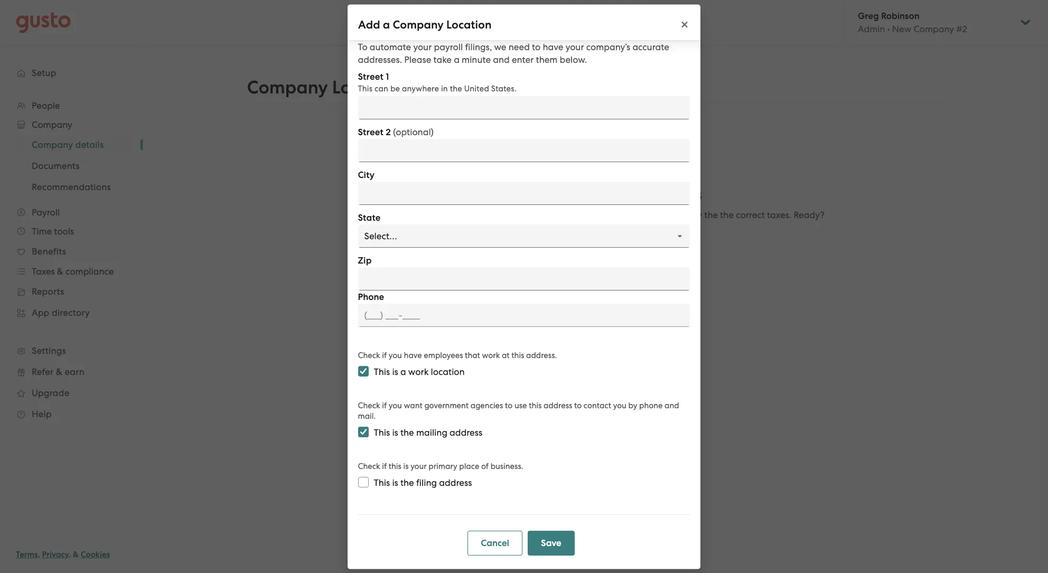 Task type: describe. For each thing, give the bounding box(es) containing it.
mailing
[[417, 427, 448, 438]]

address.
[[527, 350, 557, 360]]

use
[[515, 401, 527, 410]]

add a location
[[570, 239, 635, 250]]

This is a work location checkbox
[[358, 366, 369, 376]]

this is the filing address
[[374, 477, 472, 488]]

agencies
[[471, 401, 504, 410]]

1 , from the left
[[38, 550, 40, 560]]

mail.
[[358, 411, 376, 421]]

check if this is your primary place of business.
[[358, 461, 524, 471]]

is up 'this is the filing address'
[[404, 461, 409, 471]]

the left correct
[[720, 210, 734, 220]]

addresses.
[[358, 54, 402, 64]]

that
[[465, 350, 481, 360]]

payroll
[[434, 41, 463, 52]]

them
[[536, 54, 558, 64]]

account menu element
[[845, 0, 1033, 45]]

to
[[358, 41, 368, 52]]

so
[[526, 210, 535, 220]]

&
[[73, 550, 79, 560]]

addresses
[[630, 185, 702, 204]]

1 vertical spatial work
[[409, 366, 429, 377]]

a inside to automate your payroll filings, we need to have your company's accurate addresses. please take a minute and enter them below.
[[454, 54, 460, 64]]

your up 'this is the filing address'
[[411, 461, 427, 471]]

Zip field
[[358, 267, 690, 290]]

automate
[[370, 41, 412, 52]]

(optional)
[[393, 126, 434, 137]]

privacy
[[42, 550, 69, 560]]

filing
[[417, 477, 437, 488]]

can inside the tell us where your company is located so we can properly file your forms and pay the the correct taxes. ready? let's start.
[[552, 210, 567, 220]]

1
[[386, 71, 389, 82]]

save button
[[528, 531, 575, 555]]

add a location button
[[557, 239, 635, 251]]

add your company addresses
[[490, 185, 702, 204]]

by
[[629, 401, 638, 410]]

company for add your company addresses
[[558, 185, 627, 204]]

accurate
[[633, 41, 670, 52]]

City field
[[358, 181, 690, 205]]

a inside button
[[590, 239, 596, 250]]

your
[[523, 185, 555, 204]]

2
[[386, 126, 391, 137]]

0 horizontal spatial this
[[389, 461, 402, 471]]

take
[[434, 54, 452, 64]]

primary
[[429, 461, 458, 471]]

this for this is the filing address
[[374, 477, 390, 488]]

in
[[442, 84, 448, 93]]

save
[[541, 537, 562, 549]]

this for location
[[512, 350, 525, 360]]

the left filing
[[401, 477, 414, 488]]

this for this is the mailing address
[[374, 427, 390, 438]]

government
[[425, 401, 469, 410]]

street for 2
[[358, 126, 384, 137]]

to inside to automate your payroll filings, we need to have your company's accurate addresses. please take a minute and enter them below.
[[532, 41, 541, 52]]

2 , from the left
[[69, 550, 71, 560]]

add company location dialog
[[348, 4, 701, 569]]

company for add a company location
[[393, 17, 444, 31]]

phone
[[358, 291, 385, 302]]

taxes.
[[767, 210, 792, 220]]

united
[[465, 84, 490, 93]]

correct
[[736, 210, 765, 220]]

is for this is the mailing address
[[393, 427, 399, 438]]

this is a work location
[[374, 366, 465, 377]]

to automate your payroll filings, we need to have your company's accurate addresses. please take a minute and enter them below.
[[358, 41, 670, 64]]

0 horizontal spatial company
[[247, 77, 328, 98]]

location inside add a location button
[[598, 239, 635, 250]]

a up automate
[[383, 17, 390, 31]]

street 1 this can be anywhere in the united states.
[[358, 71, 517, 93]]

start.
[[595, 222, 616, 233]]

check if you have employees that work at this address.
[[358, 350, 557, 360]]

this for address
[[529, 401, 542, 410]]

zip
[[358, 255, 372, 266]]

location inside add company location "dialog"
[[447, 17, 492, 31]]

and inside to automate your payroll filings, we need to have your company's accurate addresses. please take a minute and enter them below.
[[493, 54, 510, 64]]

if for this is the filing address
[[382, 461, 387, 471]]



Task type: vqa. For each thing, say whether or not it's contained in the screenshot.
THE PLACE
yes



Task type: locate. For each thing, give the bounding box(es) containing it.
1 vertical spatial we
[[537, 210, 549, 220]]

0 horizontal spatial add
[[358, 17, 380, 31]]

1 horizontal spatial add
[[490, 185, 519, 204]]

and left pay
[[668, 210, 684, 220]]

add up to
[[358, 17, 380, 31]]

location
[[431, 366, 465, 377]]

1 horizontal spatial have
[[543, 41, 564, 52]]

0 vertical spatial we
[[495, 41, 507, 52]]

cancel
[[481, 537, 510, 549]]

is left located
[[484, 210, 490, 220]]

location up "filings,"
[[447, 17, 492, 31]]

want
[[404, 401, 423, 410]]

us
[[383, 210, 392, 220]]

street left 2
[[358, 126, 384, 137]]

terms link
[[16, 550, 38, 560]]

1 vertical spatial address
[[450, 427, 483, 438]]

1 horizontal spatial work
[[483, 350, 500, 360]]

street
[[358, 71, 384, 82], [358, 126, 384, 137]]

1 vertical spatial can
[[552, 210, 567, 220]]

the right the in
[[450, 84, 463, 93]]

we inside the tell us where your company is located so we can properly file your forms and pay the the correct taxes. ready? let's start.
[[537, 210, 549, 220]]

this
[[512, 350, 525, 360], [529, 401, 542, 410], [389, 461, 402, 471]]

2 horizontal spatial to
[[575, 401, 582, 410]]

check for this is a work location
[[358, 350, 381, 360]]

if up this is a work location
[[382, 350, 387, 360]]

your up please
[[414, 41, 432, 52]]

check up the mail.
[[358, 401, 381, 410]]

terms
[[16, 550, 38, 560]]

please
[[405, 54, 432, 64]]

1 street from the top
[[358, 71, 384, 82]]

is right this is a work location checkbox
[[393, 366, 399, 377]]

company locations
[[247, 77, 412, 98]]

contact
[[584, 401, 612, 410]]

street inside street 1 this can be anywhere in the united states.
[[358, 71, 384, 82]]

tell us where your company is located so we can properly file your forms and pay the the correct taxes. ready? let's start.
[[367, 210, 825, 233]]

filings,
[[466, 41, 492, 52]]

your
[[414, 41, 432, 52], [566, 41, 585, 52], [422, 210, 440, 220], [621, 210, 640, 220], [411, 461, 427, 471]]

company inside "dialog"
[[393, 17, 444, 31]]

pay
[[686, 210, 702, 220]]

you for a
[[389, 350, 402, 360]]

2 horizontal spatial add
[[570, 239, 588, 250]]

a right 'take'
[[454, 54, 460, 64]]

a up want
[[401, 366, 407, 377]]

this inside check if you want government agencies to use this address to contact you by phone and mail.
[[529, 401, 542, 410]]

check if you want government agencies to use this address to contact you by phone and mail.
[[358, 401, 680, 421]]

address down government
[[450, 427, 483, 438]]

1 vertical spatial street
[[358, 126, 384, 137]]

can
[[375, 84, 389, 93], [552, 210, 567, 220]]

the right pay
[[705, 210, 718, 220]]

2 horizontal spatial this
[[529, 401, 542, 410]]

privacy link
[[42, 550, 69, 560]]

of
[[482, 461, 489, 471]]

1 horizontal spatial to
[[532, 41, 541, 52]]

,
[[38, 550, 40, 560], [69, 550, 71, 560]]

0 vertical spatial if
[[382, 350, 387, 360]]

can left the properly
[[552, 210, 567, 220]]

your right file at the top of page
[[621, 210, 640, 220]]

1 vertical spatial add
[[490, 185, 519, 204]]

city
[[358, 169, 375, 180]]

can inside street 1 this can be anywhere in the united states.
[[375, 84, 389, 93]]

and
[[493, 54, 510, 64], [668, 210, 684, 220], [665, 401, 680, 410]]

the
[[450, 84, 463, 93], [705, 210, 718, 220], [720, 210, 734, 220], [401, 427, 414, 438], [401, 477, 414, 488]]

2 horizontal spatial company
[[558, 185, 627, 204]]

0 vertical spatial location
[[447, 17, 492, 31]]

street left 1
[[358, 71, 384, 82]]

1 if from the top
[[382, 350, 387, 360]]

to left 'use'
[[506, 401, 513, 410]]

, left &
[[69, 550, 71, 560]]

if up 'this is the filing address'
[[382, 461, 387, 471]]

2 vertical spatial company
[[558, 185, 627, 204]]

check for this is the filing address
[[358, 461, 381, 471]]

if left want
[[382, 401, 387, 410]]

Street 2 field
[[358, 138, 690, 162]]

cookies button
[[81, 549, 110, 561]]

forms
[[642, 210, 665, 220]]

you left want
[[389, 401, 402, 410]]

address right 'use'
[[544, 401, 573, 410]]

1 vertical spatial if
[[382, 401, 387, 410]]

home image
[[16, 12, 71, 33]]

you
[[389, 350, 402, 360], [389, 401, 402, 410], [614, 401, 627, 410]]

to left contact in the bottom of the page
[[575, 401, 582, 410]]

address for this is the mailing address
[[450, 427, 483, 438]]

1 vertical spatial and
[[668, 210, 684, 220]]

we left need
[[495, 41, 507, 52]]

1 horizontal spatial ,
[[69, 550, 71, 560]]

1 vertical spatial location
[[598, 239, 635, 250]]

company addresses image
[[576, 133, 616, 172]]

add for add a location
[[570, 239, 588, 250]]

0 vertical spatial add
[[358, 17, 380, 31]]

1 horizontal spatial company
[[393, 17, 444, 31]]

0 vertical spatial have
[[543, 41, 564, 52]]

add for add your company addresses
[[490, 185, 519, 204]]

where
[[394, 210, 420, 220]]

a down let's
[[590, 239, 596, 250]]

you for the
[[389, 401, 402, 410]]

0 horizontal spatial have
[[404, 350, 422, 360]]

0 horizontal spatial location
[[447, 17, 492, 31]]

1 vertical spatial company
[[247, 77, 328, 98]]

work
[[483, 350, 500, 360], [409, 366, 429, 377]]

employees
[[424, 350, 463, 360]]

address for this is the filing address
[[440, 477, 472, 488]]

street 2 (optional)
[[358, 126, 434, 137]]

1 vertical spatial check
[[358, 401, 381, 410]]

this right 'use'
[[529, 401, 542, 410]]

0 horizontal spatial work
[[409, 366, 429, 377]]

add inside add a location button
[[570, 239, 588, 250]]

0 horizontal spatial to
[[506, 401, 513, 410]]

0 vertical spatial company
[[393, 17, 444, 31]]

0 vertical spatial work
[[483, 350, 500, 360]]

cancel button
[[468, 531, 523, 555]]

and inside the tell us where your company is located so we can properly file your forms and pay the the correct taxes. ready? let's start.
[[668, 210, 684, 220]]

address down the primary
[[440, 477, 472, 488]]

the left mailing
[[401, 427, 414, 438]]

add down let's
[[570, 239, 588, 250]]

2 if from the top
[[382, 401, 387, 410]]

ready?
[[794, 210, 825, 220]]

business.
[[491, 461, 524, 471]]

this inside street 1 this can be anywhere in the united states.
[[358, 84, 373, 93]]

if for this is the mailing address
[[382, 401, 387, 410]]

your up below.
[[566, 41, 585, 52]]

work left at
[[483, 350, 500, 360]]

at
[[502, 350, 510, 360]]

This is the filing address checkbox
[[358, 477, 369, 487]]

company
[[443, 210, 482, 220]]

if for this is a work location
[[382, 350, 387, 360]]

check up this is the filing address option on the left bottom of the page
[[358, 461, 381, 471]]

0 horizontal spatial ,
[[38, 550, 40, 560]]

have inside to automate your payroll filings, we need to have your company's accurate addresses. please take a minute and enter them below.
[[543, 41, 564, 52]]

add a company location
[[358, 17, 492, 31]]

1 horizontal spatial we
[[537, 210, 549, 220]]

file
[[607, 210, 619, 220]]

is
[[484, 210, 490, 220], [393, 366, 399, 377], [393, 427, 399, 438], [404, 461, 409, 471], [393, 477, 399, 488]]

have up the them
[[543, 41, 564, 52]]

2 vertical spatial address
[[440, 477, 472, 488]]

2 vertical spatial and
[[665, 401, 680, 410]]

0 horizontal spatial we
[[495, 41, 507, 52]]

is for this is a work location
[[393, 366, 399, 377]]

located
[[492, 210, 524, 220]]

if inside check if you want government agencies to use this address to contact you by phone and mail.
[[382, 401, 387, 410]]

2 check from the top
[[358, 401, 381, 410]]

we inside to automate your payroll filings, we need to have your company's accurate addresses. please take a minute and enter them below.
[[495, 41, 507, 52]]

enter
[[512, 54, 534, 64]]

1 check from the top
[[358, 350, 381, 360]]

add
[[358, 17, 380, 31], [490, 185, 519, 204], [570, 239, 588, 250]]

can down 1
[[375, 84, 389, 93]]

add for add a company location
[[358, 17, 380, 31]]

the inside street 1 this can be anywhere in the united states.
[[450, 84, 463, 93]]

your right where
[[422, 210, 440, 220]]

this for this is a work location
[[374, 366, 390, 377]]

this right at
[[512, 350, 525, 360]]

locations
[[332, 77, 412, 98]]

address inside check if you want government agencies to use this address to contact you by phone and mail.
[[544, 401, 573, 410]]

2 vertical spatial this
[[389, 461, 402, 471]]

this right this is the filing address option on the left bottom of the page
[[374, 477, 390, 488]]

is inside the tell us where your company is located so we can properly file your forms and pay the the correct taxes. ready? let's start.
[[484, 210, 490, 220]]

this up 'this is the filing address'
[[389, 461, 402, 471]]

state
[[358, 212, 381, 223]]

Street 1 field
[[358, 96, 690, 119]]

, left privacy link
[[38, 550, 40, 560]]

2 street from the top
[[358, 126, 384, 137]]

1 horizontal spatial location
[[598, 239, 635, 250]]

location down start.
[[598, 239, 635, 250]]

0 vertical spatial this
[[512, 350, 525, 360]]

is left filing
[[393, 477, 399, 488]]

0 vertical spatial check
[[358, 350, 381, 360]]

terms , privacy , & cookies
[[16, 550, 110, 560]]

properly
[[569, 210, 604, 220]]

and inside check if you want government agencies to use this address to contact you by phone and mail.
[[665, 401, 680, 410]]

company's
[[587, 41, 631, 52]]

check up this is a work location checkbox
[[358, 350, 381, 360]]

0 vertical spatial and
[[493, 54, 510, 64]]

0 vertical spatial can
[[375, 84, 389, 93]]

1 horizontal spatial can
[[552, 210, 567, 220]]

and right phone
[[665, 401, 680, 410]]

2 vertical spatial if
[[382, 461, 387, 471]]

work left location
[[409, 366, 429, 377]]

check for this is the mailing address
[[358, 401, 381, 410]]

place
[[460, 461, 480, 471]]

0 vertical spatial address
[[544, 401, 573, 410]]

below.
[[560, 54, 588, 64]]

3 check from the top
[[358, 461, 381, 471]]

to
[[532, 41, 541, 52], [506, 401, 513, 410], [575, 401, 582, 410]]

anywhere
[[402, 84, 439, 93]]

have up this is a work location
[[404, 350, 422, 360]]

street for 1
[[358, 71, 384, 82]]

is for this is the filing address
[[393, 477, 399, 488]]

This is the mailing address checkbox
[[358, 426, 369, 437]]

2 vertical spatial check
[[358, 461, 381, 471]]

to up the them
[[532, 41, 541, 52]]

this right this is the mailing address checkbox
[[374, 427, 390, 438]]

0 horizontal spatial can
[[375, 84, 389, 93]]

3 if from the top
[[382, 461, 387, 471]]

need
[[509, 41, 530, 52]]

this is the mailing address
[[374, 427, 483, 438]]

and left enter
[[493, 54, 510, 64]]

states.
[[492, 84, 517, 93]]

1 horizontal spatial this
[[512, 350, 525, 360]]

is right this is the mailing address checkbox
[[393, 427, 399, 438]]

add up located
[[490, 185, 519, 204]]

1 vertical spatial this
[[529, 401, 542, 410]]

tell
[[367, 210, 380, 220]]

check inside check if you want government agencies to use this address to contact you by phone and mail.
[[358, 401, 381, 410]]

0 vertical spatial street
[[358, 71, 384, 82]]

1 vertical spatial have
[[404, 350, 422, 360]]

let's
[[575, 222, 593, 233]]

this right this is a work location checkbox
[[374, 366, 390, 377]]

this
[[358, 84, 373, 93], [374, 366, 390, 377], [374, 427, 390, 438], [374, 477, 390, 488]]

if
[[382, 350, 387, 360], [382, 401, 387, 410], [382, 461, 387, 471]]

check
[[358, 350, 381, 360], [358, 401, 381, 410], [358, 461, 381, 471]]

we right so
[[537, 210, 549, 220]]

add inside add company location "dialog"
[[358, 17, 380, 31]]

cookies
[[81, 550, 110, 560]]

minute
[[462, 54, 491, 64]]

company
[[393, 17, 444, 31], [247, 77, 328, 98], [558, 185, 627, 204]]

we
[[495, 41, 507, 52], [537, 210, 549, 220]]

have
[[543, 41, 564, 52], [404, 350, 422, 360]]

you left by
[[614, 401, 627, 410]]

this left "be"
[[358, 84, 373, 93]]

be
[[391, 84, 400, 93]]

phone
[[640, 401, 663, 410]]

2 vertical spatial add
[[570, 239, 588, 250]]

you up this is a work location
[[389, 350, 402, 360]]

Phone text field
[[358, 303, 690, 327]]



